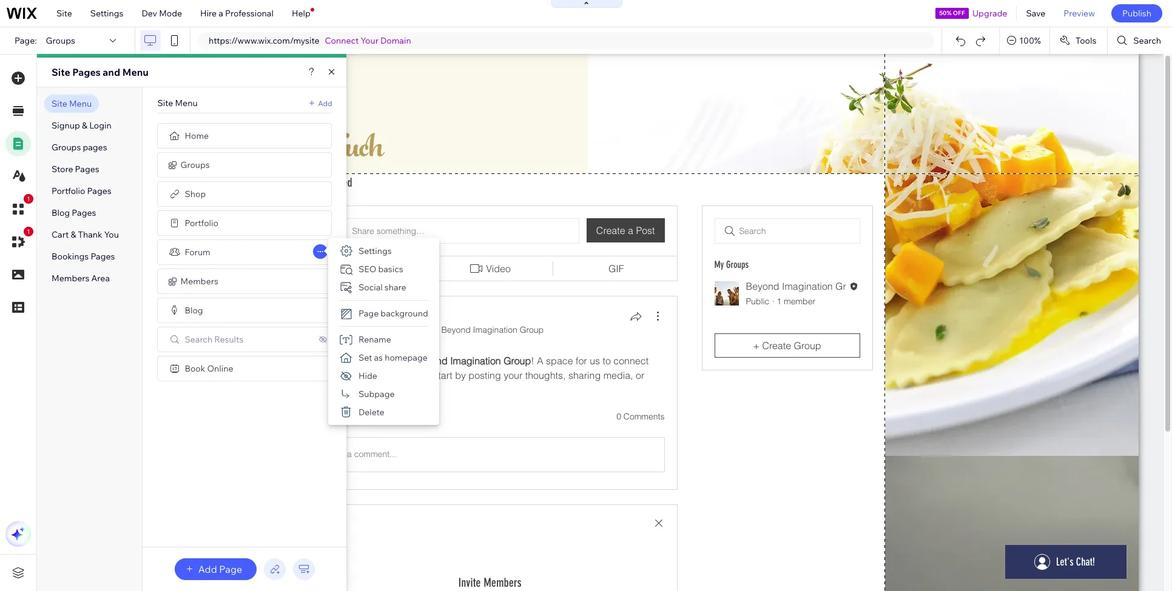 Task type: locate. For each thing, give the bounding box(es) containing it.
0 vertical spatial add
[[318, 99, 332, 108]]

hire
[[200, 8, 217, 19]]

blog
[[52, 208, 70, 218], [185, 305, 203, 316]]

1 vertical spatial portfolio
[[185, 218, 218, 229]]

2 horizontal spatial menu
[[175, 98, 198, 109]]

search for search
[[1134, 35, 1162, 46]]

search up 'book'
[[185, 334, 212, 345]]

rename
[[359, 334, 391, 345]]

members down bookings
[[52, 273, 89, 284]]

site menu up signup at the top left of the page
[[52, 98, 92, 109]]

0 vertical spatial blog
[[52, 208, 70, 218]]

pages up area
[[91, 251, 115, 262]]

0 horizontal spatial search
[[185, 334, 212, 345]]

0 vertical spatial portfolio
[[52, 186, 85, 197]]

pages up portfolio pages
[[75, 164, 99, 175]]

blog up cart
[[52, 208, 70, 218]]

menu right and
[[122, 66, 149, 78]]

1 vertical spatial &
[[71, 229, 76, 240]]

preview button
[[1055, 0, 1105, 27]]

add inside button
[[198, 564, 217, 576]]

1 horizontal spatial &
[[82, 120, 87, 131]]

book
[[185, 364, 205, 374]]

portfolio up blog pages
[[52, 186, 85, 197]]

0 horizontal spatial members
[[52, 273, 89, 284]]

settings
[[90, 8, 123, 19], [359, 246, 392, 257]]

2 vertical spatial groups
[[181, 160, 210, 171]]

pages for bookings
[[91, 251, 115, 262]]

homepage
[[385, 353, 428, 364]]

0 horizontal spatial blog
[[52, 208, 70, 218]]

blog for blog
[[185, 305, 203, 316]]

add page button
[[175, 559, 257, 581]]

connect
[[325, 35, 359, 46]]

site menu
[[157, 98, 198, 109], [52, 98, 92, 109]]

1 horizontal spatial page
[[359, 308, 379, 319]]

hire a professional
[[200, 8, 274, 19]]

groups
[[46, 35, 75, 46], [52, 142, 81, 153], [181, 160, 210, 171]]

1 horizontal spatial blog
[[185, 305, 203, 316]]

https://www.wix.com/mysite connect your domain
[[209, 35, 411, 46]]

add for add
[[318, 99, 332, 108]]

portfolio up forum at left
[[185, 218, 218, 229]]

pages for site
[[72, 66, 101, 78]]

save
[[1027, 8, 1046, 19]]

0 horizontal spatial settings
[[90, 8, 123, 19]]

store
[[52, 164, 73, 175]]

subpage
[[359, 389, 395, 400]]

1 vertical spatial blog
[[185, 305, 203, 316]]

1 horizontal spatial settings
[[359, 246, 392, 257]]

online
[[207, 364, 233, 374]]

forum
[[185, 247, 210, 258]]

& left login
[[82, 120, 87, 131]]

search
[[1134, 35, 1162, 46], [185, 334, 212, 345]]

and
[[103, 66, 120, 78]]

1 horizontal spatial search
[[1134, 35, 1162, 46]]

0 horizontal spatial page
[[219, 564, 242, 576]]

your
[[361, 35, 379, 46]]

login
[[89, 120, 112, 131]]

& for cart
[[71, 229, 76, 240]]

pages up cart & thank you
[[72, 208, 96, 218]]

50%
[[940, 9, 952, 17]]

1 vertical spatial search
[[185, 334, 212, 345]]

groups pages
[[52, 142, 107, 153]]

menu
[[122, 66, 149, 78], [175, 98, 198, 109], [69, 98, 92, 109]]

0 horizontal spatial portfolio
[[52, 186, 85, 197]]

a
[[219, 8, 223, 19]]

search inside button
[[1134, 35, 1162, 46]]

1 vertical spatial add
[[198, 564, 217, 576]]

0 vertical spatial &
[[82, 120, 87, 131]]

seo
[[359, 264, 377, 275]]

hide
[[359, 371, 377, 382]]

site
[[56, 8, 72, 19], [52, 66, 70, 78], [157, 98, 173, 109], [52, 98, 67, 109]]

50% off
[[940, 9, 965, 17]]

&
[[82, 120, 87, 131], [71, 229, 76, 240]]

portfolio
[[52, 186, 85, 197], [185, 218, 218, 229]]

search down publish button
[[1134, 35, 1162, 46]]

set
[[359, 353, 372, 364]]

settings left dev
[[90, 8, 123, 19]]

0 vertical spatial search
[[1134, 35, 1162, 46]]

blog for blog pages
[[52, 208, 70, 218]]

blog pages
[[52, 208, 96, 218]]

mode
[[159, 8, 182, 19]]

members
[[52, 273, 89, 284], [181, 276, 218, 287]]

settings up the seo basics
[[359, 246, 392, 257]]

& right cart
[[71, 229, 76, 240]]

search button
[[1108, 27, 1173, 54]]

thank
[[78, 229, 102, 240]]

1 horizontal spatial members
[[181, 276, 218, 287]]

delete
[[359, 407, 385, 418]]

groups up site pages and menu
[[46, 35, 75, 46]]

pages
[[72, 66, 101, 78], [75, 164, 99, 175], [87, 186, 111, 197], [72, 208, 96, 218], [91, 251, 115, 262]]

members down forum at left
[[181, 276, 218, 287]]

groups up shop
[[181, 160, 210, 171]]

1 horizontal spatial add
[[318, 99, 332, 108]]

page
[[359, 308, 379, 319], [219, 564, 242, 576]]

1 vertical spatial page
[[219, 564, 242, 576]]

publish button
[[1112, 4, 1163, 22]]

publish
[[1123, 8, 1152, 19]]

& for signup
[[82, 120, 87, 131]]

menu up home on the top left
[[175, 98, 198, 109]]

pages down store pages
[[87, 186, 111, 197]]

0 vertical spatial settings
[[90, 8, 123, 19]]

groups down signup at the top left of the page
[[52, 142, 81, 153]]

1 horizontal spatial portfolio
[[185, 218, 218, 229]]

pages left and
[[72, 66, 101, 78]]

0 horizontal spatial &
[[71, 229, 76, 240]]

1 vertical spatial groups
[[52, 142, 81, 153]]

0 horizontal spatial add
[[198, 564, 217, 576]]

blog up search results
[[185, 305, 203, 316]]

add
[[318, 99, 332, 108], [198, 564, 217, 576]]

site menu up home on the top left
[[157, 98, 198, 109]]

menu up signup & login at the left
[[69, 98, 92, 109]]



Task type: describe. For each thing, give the bounding box(es) containing it.
tools button
[[1051, 27, 1108, 54]]

add page
[[198, 564, 242, 576]]

portfolio for portfolio pages
[[52, 186, 85, 197]]

area
[[91, 273, 110, 284]]

portfolio pages
[[52, 186, 111, 197]]

seo basics
[[359, 264, 403, 275]]

1 vertical spatial settings
[[359, 246, 392, 257]]

site pages and menu
[[52, 66, 149, 78]]

as
[[374, 353, 383, 364]]

100% button
[[1000, 27, 1050, 54]]

preview
[[1064, 8, 1095, 19]]

social share
[[359, 282, 406, 293]]

signup
[[52, 120, 80, 131]]

dev
[[142, 8, 157, 19]]

social
[[359, 282, 383, 293]]

signup & login
[[52, 120, 112, 131]]

save button
[[1017, 0, 1055, 27]]

https://www.wix.com/mysite
[[209, 35, 320, 46]]

pages for store
[[75, 164, 99, 175]]

0 horizontal spatial site menu
[[52, 98, 92, 109]]

you
[[104, 229, 119, 240]]

background
[[381, 308, 428, 319]]

bookings pages
[[52, 251, 115, 262]]

professional
[[225, 8, 274, 19]]

100%
[[1020, 35, 1041, 46]]

dev mode
[[142, 8, 182, 19]]

add for add page
[[198, 564, 217, 576]]

cart & thank you
[[52, 229, 119, 240]]

off
[[953, 9, 965, 17]]

tools
[[1076, 35, 1097, 46]]

set as homepage
[[359, 353, 428, 364]]

book online
[[185, 364, 233, 374]]

1 horizontal spatial site menu
[[157, 98, 198, 109]]

0 horizontal spatial menu
[[69, 98, 92, 109]]

page inside button
[[219, 564, 242, 576]]

pages
[[83, 142, 107, 153]]

pages for portfolio
[[87, 186, 111, 197]]

page background
[[359, 308, 428, 319]]

results
[[214, 334, 244, 345]]

0 vertical spatial page
[[359, 308, 379, 319]]

members for members area
[[52, 273, 89, 284]]

cart
[[52, 229, 69, 240]]

portfolio for portfolio
[[185, 218, 218, 229]]

search for search results
[[185, 334, 212, 345]]

pages for blog
[[72, 208, 96, 218]]

domain
[[381, 35, 411, 46]]

search results
[[185, 334, 244, 345]]

members for members
[[181, 276, 218, 287]]

upgrade
[[973, 8, 1008, 19]]

basics
[[378, 264, 403, 275]]

bookings
[[52, 251, 89, 262]]

members area
[[52, 273, 110, 284]]

home
[[185, 130, 209, 141]]

1 horizontal spatial menu
[[122, 66, 149, 78]]

shop
[[185, 189, 206, 200]]

share
[[385, 282, 406, 293]]

help
[[292, 8, 311, 19]]

0 vertical spatial groups
[[46, 35, 75, 46]]

store pages
[[52, 164, 99, 175]]



Task type: vqa. For each thing, say whether or not it's contained in the screenshot.
is available. Connect Your Domain
no



